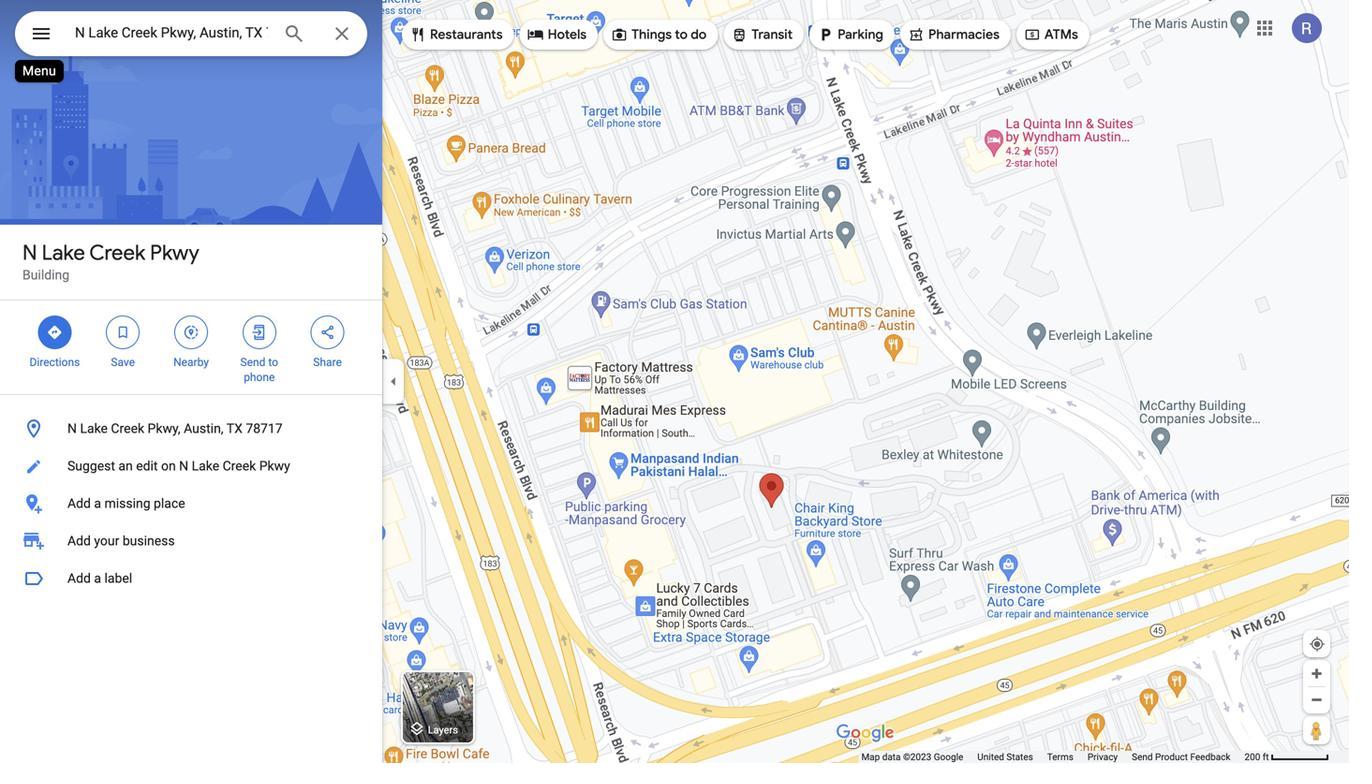 Task type: describe. For each thing, give the bounding box(es) containing it.
actions for n lake creek pkwy region
[[0, 301, 382, 395]]

200 ft
[[1245, 752, 1270, 763]]

a for label
[[94, 571, 101, 587]]

nearby
[[173, 356, 209, 369]]

N Lake Creek Pkwy, Austin, TX 78717 field
[[15, 11, 367, 56]]

pkwy inside n lake creek pkwy building
[[150, 240, 199, 266]]

 search field
[[15, 11, 367, 60]]

creek inside button
[[223, 459, 256, 474]]

n for pkwy,
[[67, 421, 77, 437]]

product
[[1156, 752, 1189, 763]]

google account: ruby anderson  
(rubyanndersson@gmail.com) image
[[1293, 13, 1323, 43]]


[[115, 322, 131, 343]]

 button
[[15, 11, 67, 60]]

google maps element
[[0, 0, 1350, 764]]

a for missing
[[94, 496, 101, 512]]

creek for pkwy,
[[111, 421, 144, 437]]

layers
[[428, 725, 458, 737]]

parking
[[838, 26, 884, 43]]

on
[[161, 459, 176, 474]]

to inside  things to do
[[675, 26, 688, 43]]


[[731, 24, 748, 45]]

privacy button
[[1088, 752, 1118, 764]]


[[319, 322, 336, 343]]

phone
[[244, 371, 275, 384]]

 transit
[[731, 24, 793, 45]]

add a missing place button
[[0, 486, 382, 523]]

n lake creek pkwy main content
[[0, 0, 382, 764]]

building
[[22, 268, 69, 283]]

none field inside n lake creek pkwy, austin, tx 78717 field
[[75, 22, 268, 44]]

do
[[691, 26, 707, 43]]

lake for pkwy,
[[80, 421, 108, 437]]

feedback
[[1191, 752, 1231, 763]]

terms button
[[1048, 752, 1074, 764]]

tx
[[227, 421, 243, 437]]

united
[[978, 752, 1005, 763]]

©2023
[[904, 752, 932, 763]]

label
[[104, 571, 132, 587]]

collapse side panel image
[[383, 372, 404, 392]]

 restaurants
[[410, 24, 503, 45]]

n lake creek pkwy building
[[22, 240, 199, 283]]

send product feedback button
[[1132, 752, 1231, 764]]

hotels
[[548, 26, 587, 43]]

add a missing place
[[67, 496, 185, 512]]

 atms
[[1024, 24, 1079, 45]]

edit
[[136, 459, 158, 474]]


[[183, 322, 200, 343]]


[[611, 24, 628, 45]]

ft
[[1263, 752, 1270, 763]]

google
[[934, 752, 964, 763]]



Task type: vqa. For each thing, say whether or not it's contained in the screenshot.


Task type: locate. For each thing, give the bounding box(es) containing it.
send product feedback
[[1132, 752, 1231, 763]]

send for send to phone
[[240, 356, 266, 369]]

 pharmacies
[[908, 24, 1000, 45]]

a left missing
[[94, 496, 101, 512]]

share
[[313, 356, 342, 369]]

send to phone
[[240, 356, 278, 384]]

send for send product feedback
[[1132, 752, 1153, 763]]

show street view coverage image
[[1304, 717, 1331, 745]]

1 vertical spatial creek
[[111, 421, 144, 437]]

lake up suggest
[[80, 421, 108, 437]]

 hotels
[[527, 24, 587, 45]]

things
[[632, 26, 672, 43]]

creek inside n lake creek pkwy building
[[89, 240, 145, 266]]

0 vertical spatial lake
[[42, 240, 85, 266]]

1 vertical spatial pkwy
[[259, 459, 290, 474]]

suggest an edit on n lake creek pkwy
[[67, 459, 290, 474]]

to left do
[[675, 26, 688, 43]]

3 add from the top
[[67, 571, 91, 587]]


[[908, 24, 925, 45]]

creek down tx
[[223, 459, 256, 474]]

creek up 
[[89, 240, 145, 266]]

0 vertical spatial creek
[[89, 240, 145, 266]]

creek
[[89, 240, 145, 266], [111, 421, 144, 437], [223, 459, 256, 474]]


[[527, 24, 544, 45]]

lake for pkwy
[[42, 240, 85, 266]]

None field
[[75, 22, 268, 44]]

200 ft button
[[1245, 752, 1330, 763]]

zoom in image
[[1310, 667, 1324, 681]]

united states button
[[978, 752, 1034, 764]]


[[251, 322, 268, 343]]

add for add your business
[[67, 534, 91, 549]]

map
[[862, 752, 880, 763]]

n lake creek pkwy, austin, tx 78717 button
[[0, 411, 382, 448]]

atms
[[1045, 26, 1079, 43]]

1 vertical spatial lake
[[80, 421, 108, 437]]

lake right on
[[192, 459, 219, 474]]

2 vertical spatial n
[[179, 459, 189, 474]]

footer containing map data ©2023 google
[[862, 752, 1245, 764]]

1 vertical spatial to
[[268, 356, 278, 369]]

2 vertical spatial add
[[67, 571, 91, 587]]

restaurants
[[430, 26, 503, 43]]

n inside button
[[179, 459, 189, 474]]

to
[[675, 26, 688, 43], [268, 356, 278, 369]]

pkwy up 
[[150, 240, 199, 266]]

lake inside n lake creek pkwy building
[[42, 240, 85, 266]]

0 vertical spatial pkwy
[[150, 240, 199, 266]]

save
[[111, 356, 135, 369]]

to inside send to phone
[[268, 356, 278, 369]]

0 vertical spatial a
[[94, 496, 101, 512]]

pkwy
[[150, 240, 199, 266], [259, 459, 290, 474]]

0 vertical spatial to
[[675, 26, 688, 43]]

footer inside google maps element
[[862, 752, 1245, 764]]

1 vertical spatial n
[[67, 421, 77, 437]]

a
[[94, 496, 101, 512], [94, 571, 101, 587]]

0 vertical spatial n
[[22, 240, 37, 266]]

78717
[[246, 421, 283, 437]]

map data ©2023 google
[[862, 752, 964, 763]]

1 vertical spatial send
[[1132, 752, 1153, 763]]

zoom out image
[[1310, 694, 1324, 708]]

pharmacies
[[929, 26, 1000, 43]]

send inside button
[[1132, 752, 1153, 763]]

creek for pkwy
[[89, 240, 145, 266]]

add your business
[[67, 534, 175, 549]]

transit
[[752, 26, 793, 43]]

add a label button
[[0, 561, 382, 598]]

1 vertical spatial add
[[67, 534, 91, 549]]

add for add a label
[[67, 571, 91, 587]]

n right on
[[179, 459, 189, 474]]


[[46, 322, 63, 343]]

privacy
[[1088, 752, 1118, 763]]

missing
[[104, 496, 150, 512]]

united states
[[978, 752, 1034, 763]]

lake inside button
[[80, 421, 108, 437]]

0 horizontal spatial send
[[240, 356, 266, 369]]

1 horizontal spatial n
[[67, 421, 77, 437]]

0 horizontal spatial to
[[268, 356, 278, 369]]

pkwy inside button
[[259, 459, 290, 474]]

add for add a missing place
[[67, 496, 91, 512]]

add your business link
[[0, 523, 382, 561]]

add left label
[[67, 571, 91, 587]]

n for pkwy
[[22, 240, 37, 266]]

creek left pkwy,
[[111, 421, 144, 437]]


[[410, 24, 427, 45]]

add left your
[[67, 534, 91, 549]]

lake up the building
[[42, 240, 85, 266]]

1 a from the top
[[94, 496, 101, 512]]

lake
[[42, 240, 85, 266], [80, 421, 108, 437], [192, 459, 219, 474]]

business
[[123, 534, 175, 549]]

send inside send to phone
[[240, 356, 266, 369]]

pkwy down '78717'
[[259, 459, 290, 474]]

0 horizontal spatial n
[[22, 240, 37, 266]]

an
[[118, 459, 133, 474]]

send
[[240, 356, 266, 369], [1132, 752, 1153, 763]]

2 add from the top
[[67, 534, 91, 549]]

200
[[1245, 752, 1261, 763]]

place
[[154, 496, 185, 512]]

add a label
[[67, 571, 132, 587]]

0 vertical spatial send
[[240, 356, 266, 369]]

0 horizontal spatial pkwy
[[150, 240, 199, 266]]

 parking
[[817, 24, 884, 45]]

2 horizontal spatial n
[[179, 459, 189, 474]]

suggest
[[67, 459, 115, 474]]


[[817, 24, 834, 45]]

states
[[1007, 752, 1034, 763]]

 things to do
[[611, 24, 707, 45]]

1 add from the top
[[67, 496, 91, 512]]

creek inside button
[[111, 421, 144, 437]]

add down suggest
[[67, 496, 91, 512]]

2 vertical spatial creek
[[223, 459, 256, 474]]

2 a from the top
[[94, 571, 101, 587]]

footer
[[862, 752, 1245, 764]]

to up phone
[[268, 356, 278, 369]]

data
[[883, 752, 901, 763]]

1 vertical spatial a
[[94, 571, 101, 587]]

1 horizontal spatial to
[[675, 26, 688, 43]]

directions
[[29, 356, 80, 369]]


[[1024, 24, 1041, 45]]

add
[[67, 496, 91, 512], [67, 534, 91, 549], [67, 571, 91, 587]]

austin,
[[184, 421, 224, 437]]

lake inside button
[[192, 459, 219, 474]]

1 horizontal spatial send
[[1132, 752, 1153, 763]]

your
[[94, 534, 119, 549]]

2 vertical spatial lake
[[192, 459, 219, 474]]

n up the building
[[22, 240, 37, 266]]

1 horizontal spatial pkwy
[[259, 459, 290, 474]]

a left label
[[94, 571, 101, 587]]

send up phone
[[240, 356, 266, 369]]

0 vertical spatial add
[[67, 496, 91, 512]]

terms
[[1048, 752, 1074, 763]]

n inside n lake creek pkwy building
[[22, 240, 37, 266]]

show your location image
[[1309, 636, 1326, 653]]

n up suggest
[[67, 421, 77, 437]]

suggest an edit on n lake creek pkwy button
[[0, 448, 382, 486]]

send left product at the right bottom
[[1132, 752, 1153, 763]]


[[30, 20, 52, 47]]

n lake creek pkwy, austin, tx 78717
[[67, 421, 283, 437]]

n inside button
[[67, 421, 77, 437]]

pkwy,
[[148, 421, 181, 437]]

n
[[22, 240, 37, 266], [67, 421, 77, 437], [179, 459, 189, 474]]



